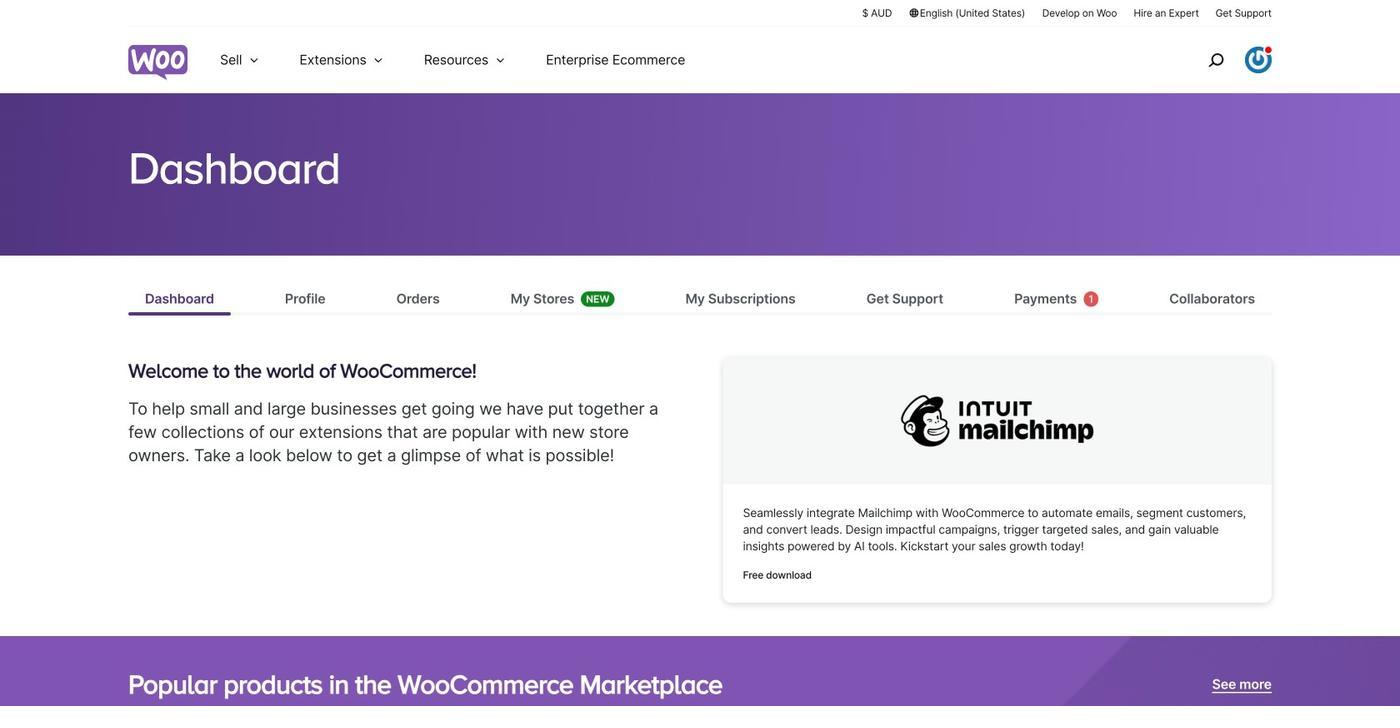 Task type: vqa. For each thing, say whether or not it's contained in the screenshot.
Search image
yes



Task type: describe. For each thing, give the bounding box(es) containing it.
open account menu image
[[1245, 47, 1272, 73]]

search image
[[1203, 47, 1229, 73]]



Task type: locate. For each thing, give the bounding box(es) containing it.
service navigation menu element
[[1173, 33, 1272, 87]]



